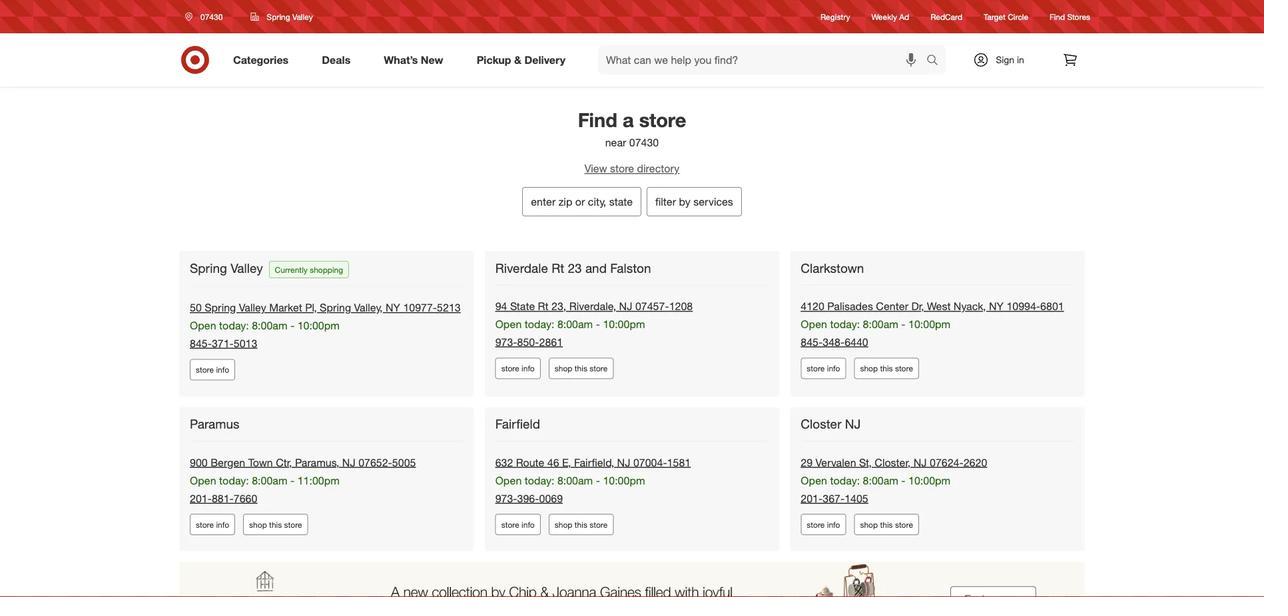 Task type: vqa. For each thing, say whether or not it's contained in the screenshot.


Task type: locate. For each thing, give the bounding box(es) containing it.
store info link for closter nj
[[801, 515, 847, 536]]

8:00am down town
[[252, 474, 288, 487]]

open inside the 900 bergen town ctr, paramus, nj 07652-5005 open today: 8:00am - 11:00pm 201-881-7660
[[190, 474, 216, 487]]

shop this store button
[[549, 358, 614, 380], [855, 358, 920, 380], [243, 515, 308, 536], [549, 515, 614, 536], [855, 515, 920, 536]]

1 973- from the top
[[496, 336, 517, 349]]

info down 367-
[[827, 520, 841, 530]]

what's new
[[384, 53, 444, 66]]

spring up categories link
[[267, 12, 290, 22]]

store info link down 371-
[[190, 360, 235, 381]]

find stores
[[1050, 12, 1091, 22]]

info for closter nj
[[827, 520, 841, 530]]

store down 396-
[[502, 520, 520, 530]]

1 vertical spatial 973-
[[496, 492, 517, 505]]

open down 4120 at right
[[801, 318, 828, 331]]

What can we help you find? suggestions appear below search field
[[598, 45, 930, 75]]

shop down '7660'
[[249, 520, 267, 530]]

spring valley inside dropdown button
[[267, 12, 313, 22]]

1 vertical spatial 07430
[[630, 136, 659, 149]]

nj inside 29 vervalen st, closter, nj 07624-2620 open today: 8:00am - 10:00pm 201-367-1405
[[914, 457, 927, 470]]

deals link
[[311, 45, 367, 75]]

shop down 2861
[[555, 364, 573, 374]]

8:00am down market
[[252, 319, 288, 332]]

nj left 07457-
[[619, 300, 633, 313]]

target circle
[[984, 12, 1029, 22]]

2620
[[964, 457, 988, 470]]

shop this store for fairfield
[[555, 520, 608, 530]]

today: down vervalen
[[831, 474, 860, 487]]

shop for riverdale rt 23 and falston
[[555, 364, 573, 374]]

shop this store button down 1405
[[855, 515, 920, 536]]

store down 632 route 46 e, fairfield, nj 07004-1581 open today: 8:00am - 10:00pm 973-396-0069
[[590, 520, 608, 530]]

or
[[576, 195, 585, 208]]

1 vertical spatial valley
[[231, 260, 263, 276]]

973- down the 94
[[496, 336, 517, 349]]

8:00am inside 4120 palisades center dr, west nyack, ny 10994-6801 open today: 8:00am - 10:00pm 845-348-6440
[[863, 318, 899, 331]]

riverdale,
[[570, 300, 616, 313]]

0 horizontal spatial 845-
[[190, 337, 212, 350]]

spring valley
[[267, 12, 313, 22], [190, 260, 263, 276]]

0 vertical spatial 973-
[[496, 336, 517, 349]]

shop this store
[[555, 364, 608, 374], [861, 364, 914, 374], [249, 520, 302, 530], [555, 520, 608, 530], [861, 520, 914, 530]]

10:00pm down 07457-
[[603, 318, 645, 331]]

paramus link
[[190, 417, 242, 433]]

- down 29 vervalen st, closter, nj 07624-2620 link
[[902, 474, 906, 487]]

ny inside 50 spring valley market pl, spring valley, ny 10977-5213 open today: 8:00am - 10:00pm 845-371-5013
[[386, 302, 400, 315]]

weekly ad link
[[872, 11, 910, 22]]

shop this store button for paramus
[[243, 515, 308, 536]]

0 horizontal spatial find
[[578, 108, 618, 132]]

this down 29 vervalen st, closter, nj 07624-2620 open today: 8:00am - 10:00pm 201-367-1405
[[881, 520, 893, 530]]

store info down 396-
[[502, 520, 535, 530]]

nj for riverdale rt 23 and falston
[[619, 300, 633, 313]]

store info link for riverdale rt 23 and falston
[[496, 358, 541, 380]]

store info link down 396-
[[496, 515, 541, 536]]

currently shopping
[[275, 265, 343, 275]]

today: down palisades
[[831, 318, 860, 331]]

today: down bergen
[[219, 474, 249, 487]]

nj for paramus
[[342, 457, 356, 470]]

4120 palisades center dr, west nyack, ny 10994-6801 link
[[801, 300, 1065, 313]]

nj left 07624-
[[914, 457, 927, 470]]

2 973- from the top
[[496, 492, 517, 505]]

clarkstown
[[801, 260, 865, 276]]

search
[[921, 55, 953, 68]]

973- inside 632 route 46 e, fairfield, nj 07004-1581 open today: 8:00am - 10:00pm 973-396-0069
[[496, 492, 517, 505]]

1 horizontal spatial 07430
[[630, 136, 659, 149]]

vervalen
[[816, 457, 857, 470]]

- down center
[[902, 318, 906, 331]]

881-
[[212, 492, 234, 505]]

closter nj
[[801, 417, 861, 432]]

store info link for paramus
[[190, 515, 235, 536]]

spring valley up 50
[[190, 260, 263, 276]]

store inside find a store near 07430
[[639, 108, 687, 132]]

currently
[[275, 265, 308, 275]]

8:00am inside the 900 bergen town ctr, paramus, nj 07652-5005 open today: 8:00am - 11:00pm 201-881-7660
[[252, 474, 288, 487]]

shop for clarkstown
[[861, 364, 878, 374]]

valley left market
[[239, 302, 266, 315]]

8:00am inside 50 spring valley market pl, spring valley, ny 10977-5213 open today: 8:00am - 10:00pm 845-371-5013
[[252, 319, 288, 332]]

1 horizontal spatial find
[[1050, 12, 1066, 22]]

zip
[[559, 195, 573, 208]]

open down the 94
[[496, 318, 522, 331]]

store info for paramus
[[196, 520, 229, 530]]

open inside 29 vervalen st, closter, nj 07624-2620 open today: 8:00am - 10:00pm 201-367-1405
[[801, 474, 828, 487]]

0 horizontal spatial 201-
[[190, 492, 212, 505]]

this down 632 route 46 e, fairfield, nj 07004-1581 open today: 8:00am - 10:00pm 973-396-0069
[[575, 520, 588, 530]]

store info for clarkstown
[[807, 364, 841, 374]]

this down center
[[881, 364, 893, 374]]

8:00am down 23,
[[558, 318, 593, 331]]

shop this store button down 2861
[[549, 358, 614, 380]]

1405
[[845, 492, 869, 505]]

10:00pm down 07624-
[[909, 474, 951, 487]]

shop this store down 1405
[[861, 520, 914, 530]]

store right a
[[639, 108, 687, 132]]

973-396-0069 link
[[496, 492, 563, 505]]

info down 850-
[[522, 364, 535, 374]]

store right view
[[610, 162, 634, 175]]

what's new link
[[373, 45, 460, 75]]

registry link
[[821, 11, 851, 22]]

nj right closter
[[845, 417, 861, 432]]

shop this store for paramus
[[249, 520, 302, 530]]

- down market
[[291, 319, 295, 332]]

10:00pm inside 94 state rt 23, riverdale, nj 07457-1208 open today: 8:00am - 10:00pm 973-850-2861
[[603, 318, 645, 331]]

2 vertical spatial valley
[[239, 302, 266, 315]]

open down 50
[[190, 319, 216, 332]]

find stores link
[[1050, 11, 1091, 22]]

845- inside 50 spring valley market pl, spring valley, ny 10977-5213 open today: 8:00am - 10:00pm 845-371-5013
[[190, 337, 212, 350]]

973- for riverdale rt 23 and falston
[[496, 336, 517, 349]]

10:00pm down 07004-
[[603, 474, 645, 487]]

0 vertical spatial valley
[[293, 12, 313, 22]]

today: up 845-371-5013 'link'
[[219, 319, 249, 332]]

shop down the 0069
[[555, 520, 573, 530]]

1 vertical spatial spring valley
[[190, 260, 263, 276]]

this down the 900 bergen town ctr, paramus, nj 07652-5005 open today: 8:00am - 11:00pm 201-881-7660
[[269, 520, 282, 530]]

1 vertical spatial rt
[[538, 300, 549, 313]]

94
[[496, 300, 507, 313]]

ny right nyack,
[[989, 300, 1004, 313]]

1 201- from the left
[[190, 492, 212, 505]]

store info link down 881-
[[190, 515, 235, 536]]

rt inside 94 state rt 23, riverdale, nj 07457-1208 open today: 8:00am - 10:00pm 973-850-2861
[[538, 300, 549, 313]]

201- down 29
[[801, 492, 823, 505]]

riverdale rt 23 and falston
[[496, 260, 651, 276]]

st,
[[860, 457, 872, 470]]

store info link for spring valley
[[190, 360, 235, 381]]

1 horizontal spatial 845-
[[801, 336, 823, 349]]

nj inside 632 route 46 e, fairfield, nj 07004-1581 open today: 8:00am - 10:00pm 973-396-0069
[[617, 457, 631, 470]]

973-
[[496, 336, 517, 349], [496, 492, 517, 505]]

find inside find a store near 07430
[[578, 108, 618, 132]]

deals
[[322, 53, 351, 66]]

store info link
[[496, 358, 541, 380], [801, 358, 847, 380], [190, 360, 235, 381], [190, 515, 235, 536], [496, 515, 541, 536], [801, 515, 847, 536]]

29 vervalen st, closter, nj 07624-2620 open today: 8:00am - 10:00pm 201-367-1405
[[801, 457, 988, 505]]

8:00am inside 94 state rt 23, riverdale, nj 07457-1208 open today: 8:00am - 10:00pm 973-850-2861
[[558, 318, 593, 331]]

- down ctr,
[[291, 474, 295, 487]]

shop this store down '7660'
[[249, 520, 302, 530]]

973- for fairfield
[[496, 492, 517, 505]]

spring up 50
[[190, 260, 227, 276]]

weekly
[[872, 12, 898, 22]]

845- down 4120 at right
[[801, 336, 823, 349]]

store info down 881-
[[196, 520, 229, 530]]

find up near
[[578, 108, 618, 132]]

today: down the route
[[525, 474, 555, 487]]

valley up deals link
[[293, 12, 313, 22]]

open down 900
[[190, 474, 216, 487]]

0 vertical spatial 07430
[[201, 12, 223, 22]]

valley inside dropdown button
[[293, 12, 313, 22]]

valley left currently
[[231, 260, 263, 276]]

store info link for clarkstown
[[801, 358, 847, 380]]

1 horizontal spatial ny
[[989, 300, 1004, 313]]

nj for fairfield
[[617, 457, 631, 470]]

shop this store button down 6440
[[855, 358, 920, 380]]

ny inside 4120 palisades center dr, west nyack, ny 10994-6801 open today: 8:00am - 10:00pm 845-348-6440
[[989, 300, 1004, 313]]

632
[[496, 457, 513, 470]]

fairfield link
[[496, 417, 543, 433]]

directory
[[637, 162, 680, 175]]

bergen
[[211, 457, 245, 470]]

shop this store down the 0069
[[555, 520, 608, 530]]

store down 371-
[[196, 365, 214, 375]]

5013
[[234, 337, 257, 350]]

ny right 'valley,' at bottom
[[386, 302, 400, 315]]

10:00pm inside 4120 palisades center dr, west nyack, ny 10994-6801 open today: 8:00am - 10:00pm 845-348-6440
[[909, 318, 951, 331]]

store info down 850-
[[502, 364, 535, 374]]

845- down 50
[[190, 337, 212, 350]]

market
[[269, 302, 302, 315]]

store
[[639, 108, 687, 132], [610, 162, 634, 175], [502, 364, 520, 374], [590, 364, 608, 374], [807, 364, 825, 374], [895, 364, 914, 374], [196, 365, 214, 375], [196, 520, 214, 530], [284, 520, 302, 530], [502, 520, 520, 530], [590, 520, 608, 530], [807, 520, 825, 530], [895, 520, 914, 530]]

1 horizontal spatial spring valley
[[267, 12, 313, 22]]

2 201- from the left
[[801, 492, 823, 505]]

shop this store button down '7660'
[[243, 515, 308, 536]]

10:00pm
[[603, 318, 645, 331], [909, 318, 951, 331], [298, 319, 340, 332], [603, 474, 645, 487], [909, 474, 951, 487]]

info down 881-
[[216, 520, 229, 530]]

rt left 23,
[[538, 300, 549, 313]]

1 horizontal spatial 201-
[[801, 492, 823, 505]]

nj left 07004-
[[617, 457, 631, 470]]

shop down 6440
[[861, 364, 878, 374]]

8:00am down center
[[863, 318, 899, 331]]

this for clarkstown
[[881, 364, 893, 374]]

0 vertical spatial rt
[[552, 260, 565, 276]]

info down 348- in the bottom right of the page
[[827, 364, 841, 374]]

23
[[568, 260, 582, 276]]

0 vertical spatial spring valley
[[267, 12, 313, 22]]

today:
[[525, 318, 555, 331], [831, 318, 860, 331], [219, 319, 249, 332], [219, 474, 249, 487], [525, 474, 555, 487], [831, 474, 860, 487]]

in
[[1017, 54, 1025, 66]]

2861
[[539, 336, 563, 349]]

today: up 973-850-2861 link
[[525, 318, 555, 331]]

store info down 367-
[[807, 520, 841, 530]]

973- down 632
[[496, 492, 517, 505]]

nj inside the 900 bergen town ctr, paramus, nj 07652-5005 open today: 8:00am - 11:00pm 201-881-7660
[[342, 457, 356, 470]]

7660
[[234, 492, 257, 505]]

shop this store button for riverdale rt 23 and falston
[[549, 358, 614, 380]]

973- inside 94 state rt 23, riverdale, nj 07457-1208 open today: 8:00am - 10:00pm 973-850-2861
[[496, 336, 517, 349]]

0 horizontal spatial ny
[[386, 302, 400, 315]]

8:00am down e, on the bottom
[[558, 474, 593, 487]]

- down fairfield,
[[596, 474, 600, 487]]

845-
[[801, 336, 823, 349], [190, 337, 212, 350]]

enter
[[531, 195, 556, 208]]

23,
[[552, 300, 567, 313]]

enter zip or city, state button
[[523, 187, 642, 216]]

371-
[[212, 337, 234, 350]]

stores
[[1068, 12, 1091, 22]]

10:00pm down 4120 palisades center dr, west nyack, ny 10994-6801 link
[[909, 318, 951, 331]]

- inside 94 state rt 23, riverdale, nj 07457-1208 open today: 8:00am - 10:00pm 973-850-2861
[[596, 318, 600, 331]]

845- inside 4120 palisades center dr, west nyack, ny 10994-6801 open today: 8:00am - 10:00pm 845-348-6440
[[801, 336, 823, 349]]

info for riverdale rt 23 and falston
[[522, 364, 535, 374]]

find left stores at right
[[1050, 12, 1066, 22]]

1 vertical spatial find
[[578, 108, 618, 132]]

open down 632
[[496, 474, 522, 487]]

spring inside dropdown button
[[267, 12, 290, 22]]

201-
[[190, 492, 212, 505], [801, 492, 823, 505]]

0 horizontal spatial rt
[[538, 300, 549, 313]]

info
[[522, 364, 535, 374], [827, 364, 841, 374], [216, 365, 229, 375], [216, 520, 229, 530], [522, 520, 535, 530], [827, 520, 841, 530]]

categories
[[233, 53, 289, 66]]

store info link down 348- in the bottom right of the page
[[801, 358, 847, 380]]

0 vertical spatial find
[[1050, 12, 1066, 22]]

spring valley up categories link
[[267, 12, 313, 22]]

0 horizontal spatial 07430
[[201, 12, 223, 22]]

open inside 4120 palisades center dr, west nyack, ny 10994-6801 open today: 8:00am - 10:00pm 845-348-6440
[[801, 318, 828, 331]]

rt left 23
[[552, 260, 565, 276]]

store down 881-
[[196, 520, 214, 530]]

0 horizontal spatial spring valley
[[190, 260, 263, 276]]

- inside 29 vervalen st, closter, nj 07624-2620 open today: 8:00am - 10:00pm 201-367-1405
[[902, 474, 906, 487]]

-
[[596, 318, 600, 331], [902, 318, 906, 331], [291, 319, 295, 332], [291, 474, 295, 487], [596, 474, 600, 487], [902, 474, 906, 487]]

open inside 632 route 46 e, fairfield, nj 07004-1581 open today: 8:00am - 10:00pm 973-396-0069
[[496, 474, 522, 487]]

route
[[516, 457, 545, 470]]

valley
[[293, 12, 313, 22], [231, 260, 263, 276], [239, 302, 266, 315]]

shop this store down 6440
[[861, 364, 914, 374]]

town
[[248, 457, 273, 470]]

this down 94 state rt 23, riverdale, nj 07457-1208 open today: 8:00am - 10:00pm 973-850-2861
[[575, 364, 588, 374]]

nj left 07652-
[[342, 457, 356, 470]]

find
[[1050, 12, 1066, 22], [578, 108, 618, 132]]

- down 94 state rt 23, riverdale, nj 07457-1208 link
[[596, 318, 600, 331]]

info down 371-
[[216, 365, 229, 375]]

shop this store for clarkstown
[[861, 364, 914, 374]]

west
[[927, 300, 951, 313]]

sign in
[[996, 54, 1025, 66]]

900
[[190, 457, 208, 470]]

store down 850-
[[502, 364, 520, 374]]

open down 29
[[801, 474, 828, 487]]

info for paramus
[[216, 520, 229, 530]]

shop this store down 2861
[[555, 364, 608, 374]]

900 bergen town ctr, paramus, nj 07652-5005 link
[[190, 457, 416, 470]]

enter zip or city, state
[[531, 195, 633, 208]]

shop this store for closter nj
[[861, 520, 914, 530]]

info down 396-
[[522, 520, 535, 530]]

store info for spring valley
[[196, 365, 229, 375]]

store info link down 850-
[[496, 358, 541, 380]]

search button
[[921, 45, 953, 77]]

filter by services button
[[647, 187, 742, 216]]

sign in link
[[962, 45, 1045, 75]]

palisades
[[828, 300, 873, 313]]

nj inside 94 state rt 23, riverdale, nj 07457-1208 open today: 8:00am - 10:00pm 973-850-2861
[[619, 300, 633, 313]]

this for fairfield
[[575, 520, 588, 530]]

store info link for fairfield
[[496, 515, 541, 536]]

shop down 1405
[[861, 520, 878, 530]]

6801
[[1041, 300, 1065, 313]]

shop this store button down the 0069
[[549, 515, 614, 536]]



Task type: describe. For each thing, give the bounding box(es) containing it.
info for clarkstown
[[827, 364, 841, 374]]

info for spring valley
[[216, 365, 229, 375]]

state
[[609, 195, 633, 208]]

10:00pm inside 29 vervalen st, closter, nj 07624-2620 open today: 8:00am - 10:00pm 201-367-1405
[[909, 474, 951, 487]]

29
[[801, 457, 813, 470]]

8:00am inside 632 route 46 e, fairfield, nj 07004-1581 open today: 8:00am - 10:00pm 973-396-0069
[[558, 474, 593, 487]]

07430 button
[[177, 5, 237, 29]]

redcard
[[931, 12, 963, 22]]

registry
[[821, 12, 851, 22]]

closter,
[[875, 457, 911, 470]]

services
[[694, 195, 734, 208]]

- inside 4120 palisades center dr, west nyack, ny 10994-6801 open today: 8:00am - 10:00pm 845-348-6440
[[902, 318, 906, 331]]

1581
[[667, 457, 691, 470]]

07624-
[[930, 457, 964, 470]]

state
[[510, 300, 535, 313]]

ctr,
[[276, 457, 292, 470]]

info for fairfield
[[522, 520, 535, 530]]

this for closter nj
[[881, 520, 893, 530]]

shop this store for riverdale rt 23 and falston
[[555, 364, 608, 374]]

center
[[876, 300, 909, 313]]

- inside the 900 bergen town ctr, paramus, nj 07652-5005 open today: 8:00am - 11:00pm 201-881-7660
[[291, 474, 295, 487]]

94 state rt 23, riverdale, nj 07457-1208 link
[[496, 300, 693, 313]]

50
[[190, 302, 202, 315]]

spring right 50
[[205, 302, 236, 315]]

redcard link
[[931, 11, 963, 22]]

store down the 900 bergen town ctr, paramus, nj 07652-5005 open today: 8:00am - 11:00pm 201-881-7660
[[284, 520, 302, 530]]

900 bergen town ctr, paramus, nj 07652-5005 open today: 8:00am - 11:00pm 201-881-7660
[[190, 457, 416, 505]]

store info for fairfield
[[502, 520, 535, 530]]

07457-
[[636, 300, 669, 313]]

973-850-2861 link
[[496, 336, 563, 349]]

view
[[585, 162, 607, 175]]

find for a
[[578, 108, 618, 132]]

0069
[[539, 492, 563, 505]]

nyack,
[[954, 300, 987, 313]]

845-348-6440 link
[[801, 336, 869, 349]]

paramus
[[190, 417, 240, 432]]

07652-
[[359, 457, 392, 470]]

new
[[421, 53, 444, 66]]

falston
[[610, 260, 651, 276]]

4120
[[801, 300, 825, 313]]

store info for closter nj
[[807, 520, 841, 530]]

29 vervalen st, closter, nj 07624-2620 link
[[801, 457, 988, 470]]

this for riverdale rt 23 and falston
[[575, 364, 588, 374]]

advertisement region
[[179, 563, 1085, 598]]

632 route 46 e, fairfield, nj 07004-1581 link
[[496, 457, 691, 470]]

riverdale rt 23 and falston link
[[496, 260, 654, 276]]

closter
[[801, 417, 842, 432]]

target
[[984, 12, 1006, 22]]

store down 367-
[[807, 520, 825, 530]]

- inside 50 spring valley market pl, spring valley, ny 10977-5213 open today: 8:00am - 10:00pm 845-371-5013
[[291, 319, 295, 332]]

closter nj link
[[801, 417, 864, 433]]

store down 29 vervalen st, closter, nj 07624-2620 open today: 8:00am - 10:00pm 201-367-1405
[[895, 520, 914, 530]]

valley inside 50 spring valley market pl, spring valley, ny 10977-5213 open today: 8:00am - 10:00pm 845-371-5013
[[239, 302, 266, 315]]

5213
[[437, 302, 461, 315]]

fairfield
[[496, 417, 540, 432]]

shop for closter nj
[[861, 520, 878, 530]]

50 spring valley market pl, spring valley, ny 10977-5213 open today: 8:00am - 10:00pm 845-371-5013
[[190, 302, 461, 350]]

07430 inside dropdown button
[[201, 12, 223, 22]]

circle
[[1008, 12, 1029, 22]]

pickup & delivery link
[[466, 45, 582, 75]]

by
[[679, 195, 691, 208]]

weekly ad
[[872, 12, 910, 22]]

today: inside 29 vervalen st, closter, nj 07624-2620 open today: 8:00am - 10:00pm 201-367-1405
[[831, 474, 860, 487]]

348-
[[823, 336, 845, 349]]

shop this store button for fairfield
[[549, 515, 614, 536]]

find for stores
[[1050, 12, 1066, 22]]

store down 4120 palisades center dr, west nyack, ny 10994-6801 open today: 8:00am - 10:00pm 845-348-6440
[[895, 364, 914, 374]]

396-
[[517, 492, 539, 505]]

near
[[606, 136, 627, 149]]

dr,
[[912, 300, 924, 313]]

target circle link
[[984, 11, 1029, 22]]

and
[[586, 260, 607, 276]]

shop for fairfield
[[555, 520, 573, 530]]

10977-
[[403, 302, 437, 315]]

10:00pm inside 50 spring valley market pl, spring valley, ny 10977-5213 open today: 8:00am - 10:00pm 845-371-5013
[[298, 319, 340, 332]]

view store directory
[[585, 162, 680, 175]]

4120 palisades center dr, west nyack, ny 10994-6801 open today: 8:00am - 10:00pm 845-348-6440
[[801, 300, 1065, 349]]

open inside 94 state rt 23, riverdale, nj 07457-1208 open today: 8:00am - 10:00pm 973-850-2861
[[496, 318, 522, 331]]

201- inside 29 vervalen st, closter, nj 07624-2620 open today: 8:00am - 10:00pm 201-367-1405
[[801, 492, 823, 505]]

1 horizontal spatial rt
[[552, 260, 565, 276]]

store down 94 state rt 23, riverdale, nj 07457-1208 open today: 8:00am - 10:00pm 973-850-2861
[[590, 364, 608, 374]]

this for paramus
[[269, 520, 282, 530]]

10:00pm inside 632 route 46 e, fairfield, nj 07004-1581 open today: 8:00am - 10:00pm 973-396-0069
[[603, 474, 645, 487]]

8:00am inside 29 vervalen st, closter, nj 07624-2620 open today: 8:00am - 10:00pm 201-367-1405
[[863, 474, 899, 487]]

850-
[[517, 336, 539, 349]]

filter by services
[[656, 195, 734, 208]]

shop this store button for clarkstown
[[855, 358, 920, 380]]

open inside 50 spring valley market pl, spring valley, ny 10977-5213 open today: 8:00am - 10:00pm 845-371-5013
[[190, 319, 216, 332]]

pickup & delivery
[[477, 53, 566, 66]]

shop this store button for closter nj
[[855, 515, 920, 536]]

07430 inside find a store near 07430
[[630, 136, 659, 149]]

632 route 46 e, fairfield, nj 07004-1581 open today: 8:00am - 10:00pm 973-396-0069
[[496, 457, 691, 505]]

1208
[[669, 300, 693, 313]]

e,
[[562, 457, 571, 470]]

- inside 632 route 46 e, fairfield, nj 07004-1581 open today: 8:00am - 10:00pm 973-396-0069
[[596, 474, 600, 487]]

11:00pm
[[298, 474, 340, 487]]

today: inside the 900 bergen town ctr, paramus, nj 07652-5005 open today: 8:00am - 11:00pm 201-881-7660
[[219, 474, 249, 487]]

6440
[[845, 336, 869, 349]]

201- inside the 900 bergen town ctr, paramus, nj 07652-5005 open today: 8:00am - 11:00pm 201-881-7660
[[190, 492, 212, 505]]

filter
[[656, 195, 676, 208]]

today: inside 94 state rt 23, riverdale, nj 07457-1208 open today: 8:00am - 10:00pm 973-850-2861
[[525, 318, 555, 331]]

fairfield,
[[574, 457, 614, 470]]

201-881-7660 link
[[190, 492, 257, 505]]

shop for paramus
[[249, 520, 267, 530]]

201-367-1405 link
[[801, 492, 869, 505]]

today: inside 4120 palisades center dr, west nyack, ny 10994-6801 open today: 8:00am - 10:00pm 845-348-6440
[[831, 318, 860, 331]]

&
[[514, 53, 522, 66]]

spring right pl,
[[320, 302, 351, 315]]

367-
[[823, 492, 845, 505]]

store down 348- in the bottom right of the page
[[807, 364, 825, 374]]

city,
[[588, 195, 607, 208]]

store info for riverdale rt 23 and falston
[[502, 364, 535, 374]]

pl,
[[305, 302, 317, 315]]

845-371-5013 link
[[190, 337, 257, 350]]

sign
[[996, 54, 1015, 66]]

94 state rt 23, riverdale, nj 07457-1208 open today: 8:00am - 10:00pm 973-850-2861
[[496, 300, 693, 349]]

a
[[623, 108, 634, 132]]

today: inside 50 spring valley market pl, spring valley, ny 10977-5213 open today: 8:00am - 10:00pm 845-371-5013
[[219, 319, 249, 332]]

today: inside 632 route 46 e, fairfield, nj 07004-1581 open today: 8:00am - 10:00pm 973-396-0069
[[525, 474, 555, 487]]



